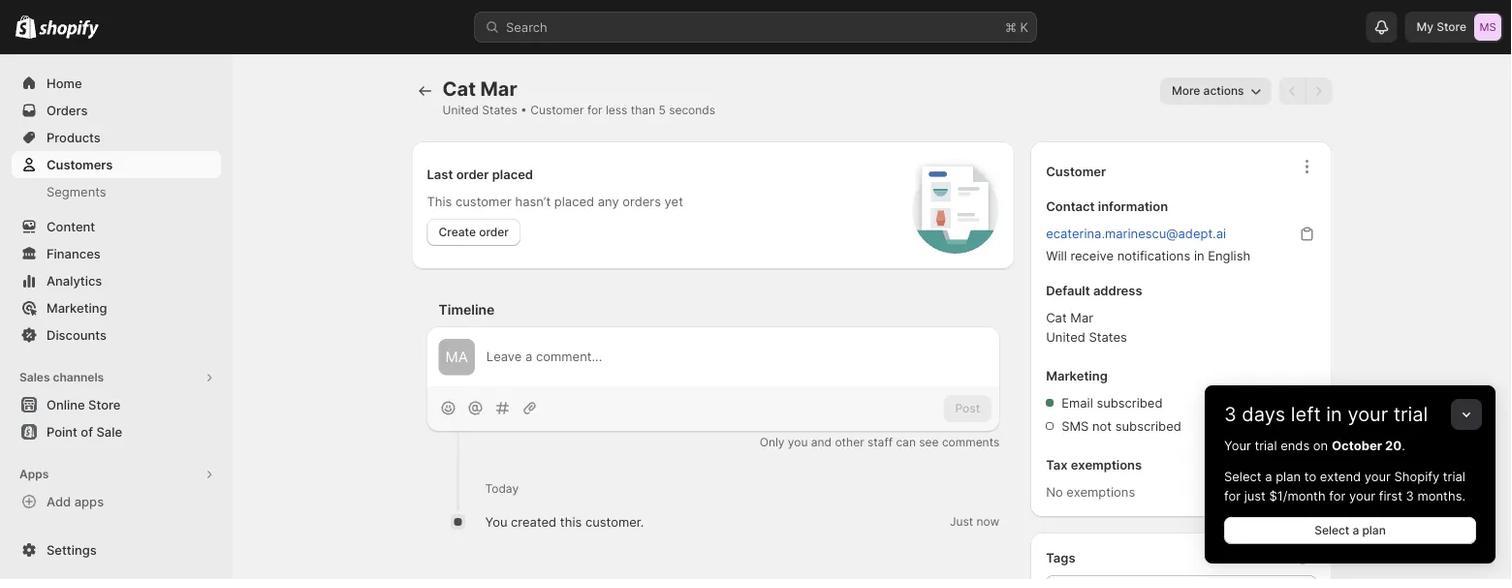 Task type: describe. For each thing, give the bounding box(es) containing it.
can
[[896, 436, 916, 450]]

finances
[[47, 246, 101, 261]]

my
[[1417, 20, 1434, 34]]

hasn't
[[515, 194, 551, 209]]

select for select a plan to extend your shopify trial for just $1/month for your first 3 months.
[[1225, 469, 1262, 484]]

exemptions for tax exemptions
[[1071, 458, 1142, 473]]

point
[[47, 425, 77, 440]]

content
[[47, 219, 95, 234]]

tags
[[1046, 551, 1076, 566]]

receive
[[1071, 248, 1114, 263]]

extend
[[1320, 469, 1362, 484]]

0 horizontal spatial marketing
[[47, 301, 107, 316]]

add apps button
[[12, 489, 221, 516]]

seconds
[[669, 103, 716, 117]]

other
[[835, 436, 865, 450]]

information
[[1098, 199, 1169, 214]]

apps button
[[12, 462, 221, 489]]

cat for cat mar united states
[[1046, 310, 1067, 325]]

$1/month
[[1270, 489, 1326, 504]]

online store
[[47, 398, 121, 413]]

customers link
[[12, 151, 221, 178]]

orders link
[[12, 97, 221, 124]]

discounts
[[47, 328, 107, 343]]

1 horizontal spatial shopify image
[[39, 20, 99, 39]]

more actions button
[[1161, 78, 1272, 105]]

customer inside cat mar united states • customer for less than 5 seconds
[[531, 103, 584, 117]]

segments
[[47, 184, 106, 199]]

3 days left in your trial
[[1225, 403, 1429, 427]]

you created this customer.
[[485, 515, 644, 530]]

online store button
[[0, 392, 233, 419]]

just now
[[950, 515, 1000, 529]]

add
[[47, 495, 71, 510]]

any
[[598, 194, 619, 209]]

home link
[[12, 70, 221, 97]]

only you and other staff can see comments
[[760, 436, 1000, 450]]

select a plan
[[1315, 524, 1386, 538]]

of
[[81, 425, 93, 440]]

⌘ k
[[1006, 19, 1029, 34]]

trial inside dropdown button
[[1394, 403, 1429, 427]]

my store
[[1417, 20, 1467, 34]]

home
[[47, 76, 82, 91]]

more
[[1172, 84, 1201, 98]]

just
[[950, 515, 974, 529]]

staff
[[868, 436, 893, 450]]

2 vertical spatial your
[[1350, 489, 1376, 504]]

1 vertical spatial subscribed
[[1116, 419, 1182, 434]]

trial inside select a plan to extend your shopify trial for just $1/month for your first 3 months.
[[1444, 469, 1466, 484]]

a for select a plan
[[1353, 524, 1360, 538]]

search
[[506, 19, 548, 34]]

notifications
[[1118, 248, 1191, 263]]

months.
[[1418, 489, 1466, 504]]

less
[[606, 103, 628, 117]]

address
[[1094, 283, 1143, 298]]

states for cat mar united states
[[1089, 330, 1128, 345]]

1 vertical spatial placed
[[554, 194, 594, 209]]

mar for cat mar united states • customer for less than 5 seconds
[[481, 77, 517, 101]]

tax exemptions
[[1046, 458, 1142, 473]]

2 horizontal spatial for
[[1330, 489, 1346, 504]]

apps
[[74, 495, 104, 510]]

ecaterina.marinescu@adept.ai
[[1046, 226, 1227, 241]]

k
[[1021, 19, 1029, 34]]

post
[[956, 402, 980, 416]]

your trial ends on october 20 .
[[1225, 438, 1406, 453]]

mar for cat mar united states
[[1071, 310, 1094, 325]]

will receive notifications in english
[[1046, 248, 1251, 263]]

3 days left in your trial button
[[1205, 386, 1496, 427]]

than
[[631, 103, 656, 117]]

first
[[1380, 489, 1403, 504]]

you
[[788, 436, 808, 450]]

for inside cat mar united states • customer for less than 5 seconds
[[588, 103, 603, 117]]

no
[[1046, 485, 1063, 500]]

.
[[1402, 438, 1406, 453]]

more actions
[[1172, 84, 1245, 98]]

united for cat mar united states
[[1046, 330, 1086, 345]]

and
[[811, 436, 832, 450]]

next image
[[1310, 81, 1329, 101]]

channels
[[53, 371, 104, 385]]

select a plan link
[[1225, 518, 1477, 545]]

products link
[[12, 124, 221, 151]]

email
[[1062, 396, 1094, 411]]

point of sale
[[47, 425, 122, 440]]

no exemptions
[[1046, 485, 1136, 500]]

3 days left in your trial element
[[1205, 436, 1496, 564]]

sales channels button
[[12, 365, 221, 392]]

you
[[485, 515, 508, 530]]

your inside 3 days left in your trial dropdown button
[[1348, 403, 1389, 427]]

cat mar united states • customer for less than 5 seconds
[[443, 77, 716, 117]]

store for online store
[[88, 398, 121, 413]]

apps
[[19, 468, 49, 482]]



Task type: locate. For each thing, give the bounding box(es) containing it.
default address
[[1046, 283, 1143, 298]]

in right left
[[1327, 403, 1343, 427]]

sms not subscribed
[[1062, 419, 1182, 434]]

english
[[1208, 248, 1251, 263]]

exemptions down tax exemptions
[[1067, 485, 1136, 500]]

cat down default
[[1046, 310, 1067, 325]]

subscribed up sms not subscribed
[[1097, 396, 1163, 411]]

0 horizontal spatial customer
[[531, 103, 584, 117]]

ecaterina.marinescu@adept.ai button
[[1035, 221, 1238, 248]]

for left just
[[1225, 489, 1241, 504]]

2 horizontal spatial trial
[[1444, 469, 1466, 484]]

0 vertical spatial in
[[1194, 248, 1205, 263]]

states
[[482, 103, 518, 117], [1089, 330, 1128, 345]]

will
[[1046, 248, 1067, 263]]

only
[[760, 436, 785, 450]]

marketing link
[[12, 295, 221, 322]]

1 vertical spatial a
[[1353, 524, 1360, 538]]

1 horizontal spatial placed
[[554, 194, 594, 209]]

yet
[[665, 194, 683, 209]]

0 vertical spatial cat
[[443, 77, 476, 101]]

settings link
[[12, 537, 221, 564]]

select up just
[[1225, 469, 1262, 484]]

0 vertical spatial customer
[[531, 103, 584, 117]]

1 horizontal spatial states
[[1089, 330, 1128, 345]]

last
[[427, 167, 453, 182]]

settings
[[47, 543, 97, 558]]

0 vertical spatial placed
[[492, 167, 533, 182]]

products
[[47, 130, 101, 145]]

in left the english
[[1194, 248, 1205, 263]]

cat mar united states
[[1046, 310, 1128, 345]]

1 horizontal spatial cat
[[1046, 310, 1067, 325]]

0 vertical spatial select
[[1225, 469, 1262, 484]]

0 horizontal spatial states
[[482, 103, 518, 117]]

analytics link
[[12, 268, 221, 295]]

1 vertical spatial marketing
[[1046, 368, 1108, 384]]

actions
[[1204, 84, 1245, 98]]

cat inside cat mar united states
[[1046, 310, 1067, 325]]

create order
[[439, 225, 509, 240]]

0 horizontal spatial a
[[1266, 469, 1273, 484]]

0 vertical spatial united
[[443, 103, 479, 117]]

plan up $1/month
[[1276, 469, 1301, 484]]

0 vertical spatial your
[[1348, 403, 1389, 427]]

1 vertical spatial united
[[1046, 330, 1086, 345]]

order up customer
[[456, 167, 489, 182]]

order for last
[[456, 167, 489, 182]]

subscribed down email subscribed
[[1116, 419, 1182, 434]]

your up first
[[1365, 469, 1391, 484]]

mar down default address
[[1071, 310, 1094, 325]]

now
[[977, 515, 1000, 529]]

your up the 'october'
[[1348, 403, 1389, 427]]

customer right •
[[531, 103, 584, 117]]

post button
[[944, 396, 992, 423]]

finances link
[[12, 240, 221, 268]]

order down customer
[[479, 225, 509, 240]]

in for english
[[1194, 248, 1205, 263]]

1 vertical spatial states
[[1089, 330, 1128, 345]]

create
[[439, 225, 476, 240]]

exemptions up no exemptions
[[1071, 458, 1142, 473]]

0 horizontal spatial for
[[588, 103, 603, 117]]

1 horizontal spatial in
[[1327, 403, 1343, 427]]

for
[[588, 103, 603, 117], [1225, 489, 1241, 504], [1330, 489, 1346, 504]]

0 vertical spatial 3
[[1225, 403, 1237, 427]]

3 up your
[[1225, 403, 1237, 427]]

mar down the search
[[481, 77, 517, 101]]

a down select a plan to extend your shopify trial for just $1/month for your first 3 months.
[[1353, 524, 1360, 538]]

sms
[[1062, 419, 1089, 434]]

plan for select a plan
[[1363, 524, 1386, 538]]

Leave a comment... text field
[[487, 348, 988, 367]]

plan down first
[[1363, 524, 1386, 538]]

select down select a plan to extend your shopify trial for just $1/month for your first 3 months.
[[1315, 524, 1350, 538]]

1 horizontal spatial 3
[[1407, 489, 1415, 504]]

contact information
[[1046, 199, 1169, 214]]

1 vertical spatial your
[[1365, 469, 1391, 484]]

0 horizontal spatial in
[[1194, 248, 1205, 263]]

comments
[[942, 436, 1000, 450]]

mar inside cat mar united states • customer for less than 5 seconds
[[481, 77, 517, 101]]

1 horizontal spatial for
[[1225, 489, 1241, 504]]

created
[[511, 515, 557, 530]]

your left first
[[1350, 489, 1376, 504]]

select
[[1225, 469, 1262, 484], [1315, 524, 1350, 538]]

1 vertical spatial 3
[[1407, 489, 1415, 504]]

0 horizontal spatial placed
[[492, 167, 533, 182]]

•
[[521, 103, 527, 117]]

0 vertical spatial store
[[1437, 20, 1467, 34]]

this
[[560, 515, 582, 530]]

placed left any
[[554, 194, 594, 209]]

0 horizontal spatial cat
[[443, 77, 476, 101]]

cat for cat mar united states • customer for less than 5 seconds
[[443, 77, 476, 101]]

0 horizontal spatial store
[[88, 398, 121, 413]]

email subscribed
[[1062, 396, 1163, 411]]

marketing
[[47, 301, 107, 316], [1046, 368, 1108, 384]]

a
[[1266, 469, 1273, 484], [1353, 524, 1360, 538]]

create order button
[[427, 219, 521, 246]]

store up sale on the left of page
[[88, 398, 121, 413]]

store for my store
[[1437, 20, 1467, 34]]

3 right first
[[1407, 489, 1415, 504]]

a up just
[[1266, 469, 1273, 484]]

1 vertical spatial trial
[[1255, 438, 1278, 453]]

2 vertical spatial trial
[[1444, 469, 1466, 484]]

0 horizontal spatial plan
[[1276, 469, 1301, 484]]

select inside select a plan to extend your shopify trial for just $1/month for your first 3 months.
[[1225, 469, 1262, 484]]

1 horizontal spatial mar
[[1071, 310, 1094, 325]]

online store link
[[12, 392, 221, 419]]

1 horizontal spatial a
[[1353, 524, 1360, 538]]

1 horizontal spatial united
[[1046, 330, 1086, 345]]

shopify image
[[16, 15, 36, 39], [39, 20, 99, 39]]

0 horizontal spatial 3
[[1225, 403, 1237, 427]]

exemptions for no exemptions
[[1067, 485, 1136, 500]]

today
[[485, 482, 519, 496]]

previous image
[[1283, 81, 1303, 101]]

my store image
[[1475, 14, 1502, 41]]

your
[[1225, 438, 1252, 453]]

customer
[[531, 103, 584, 117], [1046, 164, 1107, 179]]

trial up .
[[1394, 403, 1429, 427]]

united inside cat mar united states
[[1046, 330, 1086, 345]]

ends
[[1281, 438, 1310, 453]]

mar
[[481, 77, 517, 101], [1071, 310, 1094, 325]]

customer up the "contact" on the top right of page
[[1046, 164, 1107, 179]]

0 horizontal spatial select
[[1225, 469, 1262, 484]]

select for select a plan
[[1315, 524, 1350, 538]]

plan inside select a plan to extend your shopify trial for just $1/month for your first 3 months.
[[1276, 469, 1301, 484]]

online
[[47, 398, 85, 413]]

last order placed
[[427, 167, 533, 182]]

mar inside cat mar united states
[[1071, 310, 1094, 325]]

united left •
[[443, 103, 479, 117]]

1 horizontal spatial select
[[1315, 524, 1350, 538]]

segments link
[[12, 178, 221, 206]]

discounts link
[[12, 322, 221, 349]]

1 horizontal spatial marketing
[[1046, 368, 1108, 384]]

united for cat mar united states • customer for less than 5 seconds
[[443, 103, 479, 117]]

0 vertical spatial plan
[[1276, 469, 1301, 484]]

1 vertical spatial order
[[479, 225, 509, 240]]

united inside cat mar united states • customer for less than 5 seconds
[[443, 103, 479, 117]]

0 vertical spatial mar
[[481, 77, 517, 101]]

in inside dropdown button
[[1327, 403, 1343, 427]]

0 horizontal spatial mar
[[481, 77, 517, 101]]

5
[[659, 103, 666, 117]]

left
[[1291, 403, 1321, 427]]

avatar with initials m a image
[[439, 339, 475, 376]]

in
[[1194, 248, 1205, 263], [1327, 403, 1343, 427]]

content link
[[12, 213, 221, 240]]

1 horizontal spatial trial
[[1394, 403, 1429, 427]]

default
[[1046, 283, 1091, 298]]

marketing up discounts
[[47, 301, 107, 316]]

0 vertical spatial trial
[[1394, 403, 1429, 427]]

1 vertical spatial select
[[1315, 524, 1350, 538]]

add apps
[[47, 495, 104, 510]]

0 vertical spatial a
[[1266, 469, 1273, 484]]

placed up hasn't
[[492, 167, 533, 182]]

1 vertical spatial exemptions
[[1067, 485, 1136, 500]]

sale
[[96, 425, 122, 440]]

0 vertical spatial marketing
[[47, 301, 107, 316]]

1 vertical spatial plan
[[1363, 524, 1386, 538]]

1 horizontal spatial customer
[[1046, 164, 1107, 179]]

0 vertical spatial subscribed
[[1097, 396, 1163, 411]]

customer.
[[586, 515, 644, 530]]

customer
[[456, 194, 512, 209]]

united
[[443, 103, 479, 117], [1046, 330, 1086, 345]]

1 vertical spatial mar
[[1071, 310, 1094, 325]]

0 vertical spatial order
[[456, 167, 489, 182]]

states inside cat mar united states • customer for less than 5 seconds
[[482, 103, 518, 117]]

sales
[[19, 371, 50, 385]]

0 vertical spatial exemptions
[[1071, 458, 1142, 473]]

cat up "last" on the top of the page
[[443, 77, 476, 101]]

0 horizontal spatial shopify image
[[16, 15, 36, 39]]

point of sale button
[[0, 419, 233, 446]]

0 horizontal spatial trial
[[1255, 438, 1278, 453]]

1 vertical spatial store
[[88, 398, 121, 413]]

united down default
[[1046, 330, 1086, 345]]

trial
[[1394, 403, 1429, 427], [1255, 438, 1278, 453], [1444, 469, 1466, 484]]

0 horizontal spatial united
[[443, 103, 479, 117]]

3 inside dropdown button
[[1225, 403, 1237, 427]]

states for cat mar united states • customer for less than 5 seconds
[[482, 103, 518, 117]]

1 vertical spatial customer
[[1046, 164, 1107, 179]]

contact
[[1046, 199, 1095, 214]]

timeline
[[439, 302, 495, 319]]

a inside select a plan to extend your shopify trial for just $1/month for your first 3 months.
[[1266, 469, 1273, 484]]

1 vertical spatial in
[[1327, 403, 1343, 427]]

for down the extend
[[1330, 489, 1346, 504]]

1 vertical spatial cat
[[1046, 310, 1067, 325]]

order for create
[[479, 225, 509, 240]]

states down address
[[1089, 330, 1128, 345]]

order
[[456, 167, 489, 182], [479, 225, 509, 240]]

states inside cat mar united states
[[1089, 330, 1128, 345]]

1 horizontal spatial plan
[[1363, 524, 1386, 538]]

on
[[1314, 438, 1329, 453]]

marketing up the "email"
[[1046, 368, 1108, 384]]

states left •
[[482, 103, 518, 117]]

to
[[1305, 469, 1317, 484]]

store right my
[[1437, 20, 1467, 34]]

plan for select a plan to extend your shopify trial for just $1/month for your first 3 months.
[[1276, 469, 1301, 484]]

analytics
[[47, 273, 102, 288]]

trial up months.
[[1444, 469, 1466, 484]]

0 vertical spatial states
[[482, 103, 518, 117]]

trial right your
[[1255, 438, 1278, 453]]

cat inside cat mar united states • customer for less than 5 seconds
[[443, 77, 476, 101]]

orders
[[47, 103, 88, 118]]

for left less
[[588, 103, 603, 117]]

None text field
[[1046, 576, 1317, 580]]

this customer hasn't placed any orders yet
[[427, 194, 683, 209]]

order inside button
[[479, 225, 509, 240]]

1 horizontal spatial store
[[1437, 20, 1467, 34]]

3 inside select a plan to extend your shopify trial for just $1/month for your first 3 months.
[[1407, 489, 1415, 504]]

store inside 'link'
[[88, 398, 121, 413]]

a for select a plan to extend your shopify trial for just $1/month for your first 3 months.
[[1266, 469, 1273, 484]]

in for your
[[1327, 403, 1343, 427]]

days
[[1242, 403, 1286, 427]]



Task type: vqa. For each thing, say whether or not it's contained in the screenshot.
Learn more at the bottom
no



